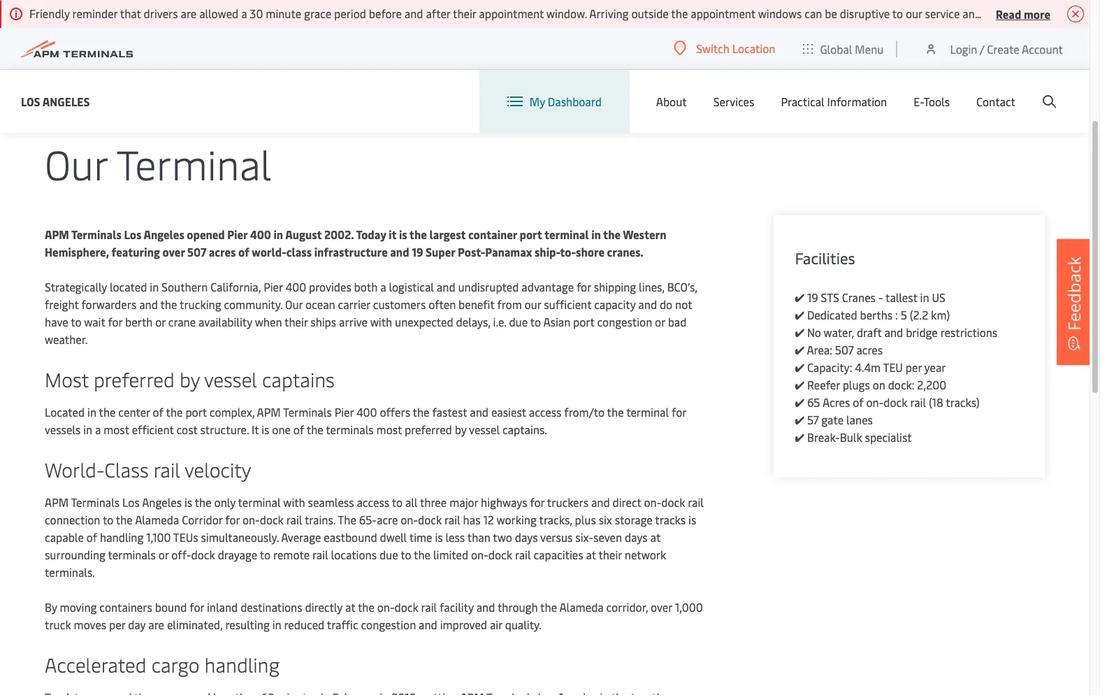 Task type: locate. For each thing, give the bounding box(es) containing it.
acres down "draft"
[[857, 342, 883, 357]]

due
[[509, 314, 528, 329], [380, 547, 398, 562]]

terminals inside apm terminals los angeles is the only terminal with seamless access to all three major highways for truckers and direct on-dock rail connection to the alameda corridor for on-dock rail trains. the 65-acre on-dock rail has 12 working tracks, plus six storage tracks is capable of handling 1,100 teus simultaneously. average eastbound dwell time is less than two days versus six-seven days at surrounding terminals or off-dock drayage to remote rail locations due to the limited on-dock rail capacities at their network terminals.
[[71, 494, 120, 510]]

1 horizontal spatial have
[[985, 6, 1008, 21]]

captains
[[262, 366, 335, 392]]

terminals
[[326, 422, 374, 437], [108, 547, 156, 562]]

pier right 'opened'
[[227, 227, 248, 242]]

infrastructure
[[314, 244, 388, 259]]

1 appointment from the left
[[479, 6, 544, 21]]

0 vertical spatial are
[[181, 6, 197, 21]]

per down containers
[[109, 617, 125, 632]]

after
[[426, 6, 451, 21]]

✔ left the sts at top right
[[796, 290, 805, 305]]

pier for opened
[[227, 227, 248, 242]]

terminals inside the located in the center of the port complex, apm terminals pier 400 offers the fastest and easiest access from/to the terminal for vessels in a most efficient cost structure. it is one of the terminals most preferred by vessel captains.
[[326, 422, 374, 437]]

1 horizontal spatial days
[[625, 529, 648, 545]]

wait
[[84, 314, 105, 329]]

0 vertical spatial per
[[906, 360, 923, 375]]

1 most from the left
[[104, 422, 129, 437]]

0 horizontal spatial at
[[345, 599, 356, 615]]

terminals up hemisphere, on the left of page
[[71, 227, 122, 242]]

more
[[1025, 6, 1051, 21]]

0 vertical spatial terminal
[[545, 227, 589, 242]]

acres for capacity:
[[857, 342, 883, 357]]

0 vertical spatial apm
[[45, 227, 69, 242]]

0 horizontal spatial a
[[95, 422, 101, 437]]

✔ left 65
[[796, 394, 805, 410]]

a right both
[[381, 279, 386, 294]]

1 horizontal spatial 19
[[808, 290, 819, 305]]

capacity:
[[808, 360, 853, 375]]

2 horizontal spatial their
[[599, 547, 622, 562]]

2 vertical spatial at
[[345, 599, 356, 615]]

for inside the located in the center of the port complex, apm terminals pier 400 offers the fastest and easiest access from/to the terminal for vessels in a most efficient cost structure. it is one of the terminals most preferred by vessel captains.
[[672, 404, 687, 420]]

at inside by moving containers bound for inland destinations directly at the on-dock rail facility and through the alameda corridor, over 1,000 truck moves per day are eliminated, resulting in reduced traffic congestion and improved air quality.
[[345, 599, 356, 615]]

improved
[[440, 617, 487, 632]]

19 inside ✔ 19 sts cranes - tallest in us ✔ dedicated berths : 5 (2.2 km) ✔ no water, draft and bridge restrictions ✔ area: 507 acres ✔ capacity: 4.4m teu per year ✔ reefer plugs on dock: 2,200 ✔ 65 acres of on-dock rail (18 tracks) ✔ 57 gate lanes ✔ break-bulk specialist
[[808, 290, 819, 305]]

1 horizontal spatial with
[[370, 314, 392, 329]]

✔ left 'break-'
[[796, 429, 805, 445]]

port inside the located in the center of the port complex, apm terminals pier 400 offers the fastest and easiest access from/to the terminal for vessels in a most efficient cost structure. it is one of the terminals most preferred by vessel captains.
[[186, 404, 207, 420]]

our inside strategically located in southern california, pier 400 provides both a logistical and undisrupted advantage for shipping lines, bco's, freight forwarders and the trucking community. our ocean carrier customers often benefit from our sufficient capacity and do not have to wait for berth or crane availability when their ships arrive with unexpected delays, i.e. due to asian port congestion or bad weather.
[[525, 297, 542, 312]]

most
[[104, 422, 129, 437], [377, 422, 402, 437]]

a left 30
[[241, 6, 247, 21]]

pier up "community."
[[264, 279, 283, 294]]

0 vertical spatial 400
[[250, 227, 271, 242]]

1 vertical spatial per
[[109, 617, 125, 632]]

✔ left reefer
[[796, 377, 805, 392]]

1 vertical spatial 400
[[286, 279, 306, 294]]

1 horizontal spatial their
[[453, 6, 477, 21]]

/
[[980, 41, 985, 56]]

5 ✔ from the top
[[796, 360, 805, 375]]

57
[[808, 412, 819, 427]]

2 horizontal spatial 400
[[357, 404, 377, 420]]

400 inside strategically located in southern california, pier 400 provides both a logistical and undisrupted advantage for shipping lines, bco's, freight forwarders and the trucking community. our ocean carrier customers often benefit from our sufficient capacity and do not have to wait for berth or crane availability when their ships arrive with unexpected delays, i.e. due to asian port congestion or bad weather.
[[286, 279, 306, 294]]

or inside apm terminals los angeles is the only terminal with seamless access to all three major highways for truckers and direct on-dock rail connection to the alameda corridor for on-dock rail trains. the 65-acre on-dock rail has 12 working tracks, plus six storage tracks is capable of handling 1,100 teus simultaneously. average eastbound dwell time is less than two days versus six-seven days at surrounding terminals or off-dock drayage to remote rail locations due to the limited on-dock rail capacities at their network terminals.
[[159, 547, 169, 562]]

accelerated
[[45, 651, 147, 678]]

1 vertical spatial a
[[381, 279, 386, 294]]

congestion
[[598, 314, 653, 329], [361, 617, 416, 632]]

rail right direct
[[688, 494, 704, 510]]

1 horizontal spatial by
[[455, 422, 467, 437]]

are right day
[[148, 617, 164, 632]]

1 vertical spatial 507
[[836, 342, 854, 357]]

los angeles
[[45, 92, 97, 105], [21, 93, 90, 109]]

alameda up 1,100
[[135, 512, 179, 527]]

2 horizontal spatial a
[[381, 279, 386, 294]]

1 vertical spatial terminal
[[627, 404, 669, 420]]

the up corridor
[[195, 494, 212, 510]]

2 vertical spatial their
[[599, 547, 622, 562]]

due inside apm terminals los angeles is the only terminal with seamless access to all three major highways for truckers and direct on-dock rail connection to the alameda corridor for on-dock rail trains. the 65-acre on-dock rail has 12 working tracks, plus six storage tracks is capable of handling 1,100 teus simultaneously. average eastbound dwell time is less than two days versus six-seven days at surrounding terminals or off-dock drayage to remote rail locations due to the limited on-dock rail capacities at their network terminals.
[[380, 547, 398, 562]]

507 inside apm terminals los angeles opened pier 400 in august 2002. today it is the largest container port terminal in the western hemisphere, featuring over 507 acres of world-class infrastructure and 19 super post-panamax ship-to-shore cranes.
[[188, 244, 206, 259]]

of inside ✔ 19 sts cranes - tallest in us ✔ dedicated berths : 5 (2.2 km) ✔ no water, draft and bridge restrictions ✔ area: 507 acres ✔ capacity: 4.4m teu per year ✔ reefer plugs on dock: 2,200 ✔ 65 acres of on-dock rail (18 tracks) ✔ 57 gate lanes ✔ break-bulk specialist
[[853, 394, 864, 410]]

0 horizontal spatial port
[[186, 404, 207, 420]]

draft
[[857, 325, 882, 340]]

rail left facility
[[421, 599, 437, 615]]

0 horizontal spatial our
[[45, 136, 107, 191]]

apm inside apm terminals los angeles is the only terminal with seamless access to all three major highways for truckers and direct on-dock rail connection to the alameda corridor for on-dock rail trains. the 65-acre on-dock rail has 12 working tracks, plus six storage tracks is capable of handling 1,100 teus simultaneously. average eastbound dwell time is less than two days versus six-seven days at surrounding terminals or off-dock drayage to remote rail locations due to the limited on-dock rail capacities at their network terminals.
[[45, 494, 69, 510]]

507 down water,
[[836, 342, 854, 357]]

1 vertical spatial our
[[525, 297, 542, 312]]

windows
[[759, 6, 803, 21]]

before
[[369, 6, 402, 21]]

1 horizontal spatial our
[[285, 297, 303, 312]]

dock inside by moving containers bound for inland destinations directly at the on-dock rail facility and through the alameda corridor, over 1,000 truck moves per day are eliminated, resulting in reduced traffic congestion and improved air quality.
[[395, 599, 419, 615]]

0 vertical spatial acres
[[209, 244, 236, 259]]

practical
[[782, 94, 825, 109]]

most down center
[[104, 422, 129, 437]]

1 vertical spatial have
[[45, 314, 68, 329]]

my
[[530, 94, 545, 109]]

1 vertical spatial pier
[[264, 279, 283, 294]]

is left less
[[435, 529, 443, 545]]

e-tools button
[[914, 70, 951, 133]]

0 horizontal spatial days
[[515, 529, 538, 545]]

507 down 'opened'
[[188, 244, 206, 259]]

have up login / create account link
[[985, 6, 1008, 21]]

acres inside apm terminals los angeles opened pier 400 in august 2002. today it is the largest container port terminal in the western hemisphere, featuring over 507 acres of world-class infrastructure and 19 super post-panamax ship-to-shore cranes.
[[209, 244, 236, 259]]

2 horizontal spatial pier
[[335, 404, 354, 420]]

0 vertical spatial terminals
[[326, 422, 374, 437]]

practical information button
[[782, 70, 888, 133]]

dock up the 'average'
[[260, 512, 284, 527]]

their left ships at the top
[[285, 314, 308, 329]]

1 horizontal spatial alameda
[[560, 599, 604, 615]]

0 vertical spatial access
[[529, 404, 562, 420]]

and down ':'
[[885, 325, 904, 340]]

in
[[274, 227, 283, 242], [592, 227, 601, 242], [150, 279, 159, 294], [921, 290, 930, 305], [87, 404, 96, 420], [83, 422, 92, 437], [273, 617, 282, 632]]

0 horizontal spatial congestion
[[361, 617, 416, 632]]

global menu
[[821, 41, 884, 56]]

and left after
[[405, 6, 424, 21]]

their down the seven
[[599, 547, 622, 562]]

the right "from/to"
[[608, 404, 624, 420]]

per up dock: 2,200
[[906, 360, 923, 375]]

the right it
[[410, 227, 427, 242]]

days
[[515, 529, 538, 545], [625, 529, 648, 545]]

reminder
[[72, 6, 118, 21]]

and down it
[[390, 244, 410, 259]]

tracks
[[656, 512, 686, 527]]

port up cost
[[186, 404, 207, 420]]

their inside apm terminals los angeles is the only terminal with seamless access to all three major highways for truckers and direct on-dock rail connection to the alameda corridor for on-dock rail trains. the 65-acre on-dock rail has 12 working tracks, plus six storage tracks is capable of handling 1,100 teus simultaneously. average eastbound dwell time is less than two days versus six-seven days at surrounding terminals or off-dock drayage to remote rail locations due to the limited on-dock rail capacities at their network terminals.
[[599, 547, 622, 562]]

our
[[45, 136, 107, 191], [285, 297, 303, 312]]

2 vertical spatial terminals
[[71, 494, 120, 510]]

impacts
[[1056, 6, 1096, 21]]

apm inside the located in the center of the port complex, apm terminals pier 400 offers the fastest and easiest access from/to the terminal for vessels in a most efficient cost structure. it is one of the terminals most preferred by vessel captains.
[[257, 404, 281, 420]]

400
[[250, 227, 271, 242], [286, 279, 306, 294], [357, 404, 377, 420]]

direct
[[613, 494, 642, 510]]

0 vertical spatial at
[[651, 529, 661, 545]]

is up corridor
[[185, 494, 192, 510]]

2 appointment from the left
[[691, 6, 756, 21]]

6 ✔ from the top
[[796, 377, 805, 392]]

apm up connection
[[45, 494, 69, 510]]

and left easiest
[[470, 404, 489, 420]]

0 vertical spatial 507
[[188, 244, 206, 259]]

most down offers
[[377, 422, 402, 437]]

terminals down 1,100
[[108, 547, 156, 562]]

of up surrounding
[[87, 529, 97, 545]]

is right it at the bottom left of the page
[[262, 422, 270, 437]]

over up southern at the left
[[163, 244, 185, 259]]

0 vertical spatial vessel
[[204, 366, 257, 392]]

0 vertical spatial congestion
[[598, 314, 653, 329]]

0 horizontal spatial are
[[148, 617, 164, 632]]

minute
[[266, 6, 302, 21]]

our left service
[[906, 6, 923, 21]]

1 vertical spatial port
[[574, 314, 595, 329]]

5
[[901, 307, 908, 322]]

1 vertical spatial 19
[[808, 290, 819, 305]]

preferred down fastest at the bottom left
[[405, 422, 452, 437]]

1 horizontal spatial congestion
[[598, 314, 653, 329]]

apm up hemisphere, on the left of page
[[45, 227, 69, 242]]

hemisphere,
[[45, 244, 109, 259]]

that
[[120, 6, 141, 21]]

bridge
[[907, 325, 938, 340]]

19 left the sts at top right
[[808, 290, 819, 305]]

2 horizontal spatial terminal
[[627, 404, 669, 420]]

port down sufficient at top
[[574, 314, 595, 329]]

0 horizontal spatial with
[[283, 494, 305, 510]]

4 ✔ from the top
[[796, 342, 805, 357]]

0 horizontal spatial acres
[[209, 244, 236, 259]]

2 vertical spatial terminal
[[238, 494, 281, 510]]

allowed
[[199, 6, 239, 21]]

alameda left corridor,
[[560, 599, 604, 615]]

terminal right only
[[238, 494, 281, 510]]

our inside strategically located in southern california, pier 400 provides both a logistical and undisrupted advantage for shipping lines, bco's, freight forwarders and the trucking community. our ocean carrier customers often benefit from our sufficient capacity and do not have to wait for berth or crane availability when their ships arrive with unexpected delays, i.e. due to asian port congestion or bad weather.
[[285, 297, 303, 312]]

about
[[657, 94, 687, 109]]

1 vertical spatial alameda
[[560, 599, 604, 615]]

✔
[[796, 290, 805, 305], [796, 307, 805, 322], [796, 325, 805, 340], [796, 342, 805, 357], [796, 360, 805, 375], [796, 377, 805, 392], [796, 394, 805, 410], [796, 412, 805, 427], [796, 429, 805, 445]]

of
[[238, 244, 250, 259], [853, 394, 864, 410], [153, 404, 164, 420], [294, 422, 304, 437], [87, 529, 97, 545]]

apm up one at bottom left
[[257, 404, 281, 420]]

pier inside apm terminals los angeles opened pier 400 in august 2002. today it is the largest container port terminal in the western hemisphere, featuring over 507 acres of world-class infrastructure and 19 super post-panamax ship-to-shore cranes.
[[227, 227, 248, 242]]

the right one at bottom left
[[307, 422, 324, 437]]

400 up world-
[[250, 227, 271, 242]]

1 vertical spatial our
[[285, 297, 303, 312]]

day
[[128, 617, 146, 632]]

six-
[[576, 529, 594, 545]]

bad
[[668, 314, 687, 329]]

1 vertical spatial apm
[[257, 404, 281, 420]]

terminals
[[71, 227, 122, 242], [283, 404, 332, 420], [71, 494, 120, 510]]

terminals inside the located in the center of the port complex, apm terminals pier 400 offers the fastest and easiest access from/to the terminal for vessels in a most efficient cost structure. it is one of the terminals most preferred by vessel captains.
[[283, 404, 332, 420]]

0 horizontal spatial pier
[[227, 227, 248, 242]]

my dashboard button
[[508, 70, 602, 133]]

1 horizontal spatial terminals
[[326, 422, 374, 437]]

1 vertical spatial terminals
[[108, 547, 156, 562]]

most preferred by vessel captains
[[45, 366, 335, 392]]

port
[[520, 227, 543, 242], [574, 314, 595, 329], [186, 404, 207, 420]]

9 ✔ from the top
[[796, 429, 805, 445]]

are
[[181, 6, 197, 21], [148, 617, 164, 632]]

close alert image
[[1068, 6, 1085, 22]]

0 vertical spatial due
[[509, 314, 528, 329]]

2 horizontal spatial port
[[574, 314, 595, 329]]

1 horizontal spatial access
[[529, 404, 562, 420]]

per inside ✔ 19 sts cranes - tallest in us ✔ dedicated berths : 5 (2.2 km) ✔ no water, draft and bridge restrictions ✔ area: 507 acres ✔ capacity: 4.4m teu per year ✔ reefer plugs on dock: 2,200 ✔ 65 acres of on-dock rail (18 tracks) ✔ 57 gate lanes ✔ break-bulk specialist
[[906, 360, 923, 375]]

1 horizontal spatial are
[[181, 6, 197, 21]]

acres inside ✔ 19 sts cranes - tallest in us ✔ dedicated berths : 5 (2.2 km) ✔ no water, draft and bridge restrictions ✔ area: 507 acres ✔ capacity: 4.4m teu per year ✔ reefer plugs on dock: 2,200 ✔ 65 acres of on-dock rail (18 tracks) ✔ 57 gate lanes ✔ break-bulk specialist
[[857, 342, 883, 357]]

appointment up switch location button at the top
[[691, 6, 756, 21]]

2 vertical spatial 400
[[357, 404, 377, 420]]

terminals for opened
[[71, 227, 122, 242]]

1 vertical spatial due
[[380, 547, 398, 562]]

on- down on
[[867, 394, 884, 410]]

in inside ✔ 19 sts cranes - tallest in us ✔ dedicated berths : 5 (2.2 km) ✔ no water, draft and bridge restrictions ✔ area: 507 acres ✔ capacity: 4.4m teu per year ✔ reefer plugs on dock: 2,200 ✔ 65 acres of on-dock rail (18 tracks) ✔ 57 gate lanes ✔ break-bulk specialist
[[921, 290, 930, 305]]

2 vertical spatial apm
[[45, 494, 69, 510]]

1 horizontal spatial per
[[906, 360, 923, 375]]

2 vertical spatial a
[[95, 422, 101, 437]]

a inside the located in the center of the port complex, apm terminals pier 400 offers the fastest and easiest access from/to the terminal for vessels in a most efficient cost structure. it is one of the terminals most preferred by vessel captains.
[[95, 422, 101, 437]]

and up berth
[[139, 297, 158, 312]]

1 horizontal spatial terminal
[[545, 227, 589, 242]]

apm inside apm terminals los angeles opened pier 400 in august 2002. today it is the largest container port terminal in the western hemisphere, featuring over 507 acres of world-class infrastructure and 19 super post-panamax ship-to-shore cranes.
[[45, 227, 69, 242]]

on- down all
[[401, 512, 418, 527]]

vessel inside the located in the center of the port complex, apm terminals pier 400 offers the fastest and easiest access from/to the terminal for vessels in a most efficient cost structure. it is one of the terminals most preferred by vessel captains.
[[469, 422, 500, 437]]

0 horizontal spatial 507
[[188, 244, 206, 259]]

is inside the located in the center of the port complex, apm terminals pier 400 offers the fastest and easiest access from/to the terminal for vessels in a most efficient cost structure. it is one of the terminals most preferred by vessel captains.
[[262, 422, 270, 437]]

to right disruptive
[[893, 6, 904, 21]]

on-
[[867, 394, 884, 410], [645, 494, 662, 510], [243, 512, 260, 527], [401, 512, 418, 527], [471, 547, 489, 562], [378, 599, 395, 615]]

their right after
[[453, 6, 477, 21]]

alameda inside by moving containers bound for inland destinations directly at the on-dock rail facility and through the alameda corridor, over 1,000 truck moves per day are eliminated, resulting in reduced traffic congestion and improved air quality.
[[560, 599, 604, 615]]

the right offers
[[413, 404, 430, 420]]

or left off-
[[159, 547, 169, 562]]

contact button
[[977, 70, 1016, 133]]

locations
[[331, 547, 377, 562]]

due right i.e.
[[509, 314, 528, 329]]

1 horizontal spatial vessel
[[469, 422, 500, 437]]

0 horizontal spatial 19
[[412, 244, 423, 259]]

1 horizontal spatial a
[[241, 6, 247, 21]]

pier inside strategically located in southern california, pier 400 provides both a logistical and undisrupted advantage for shipping lines, bco's, freight forwarders and the trucking community. our ocean carrier customers often benefit from our sufficient capacity and do not have to wait for berth or crane availability when their ships arrive with unexpected delays, i.e. due to asian port congestion or bad weather.
[[264, 279, 283, 294]]

terminal right "from/to"
[[627, 404, 669, 420]]

19 left the super
[[412, 244, 423, 259]]

at down six- in the bottom right of the page
[[586, 547, 597, 562]]

dashboard
[[548, 94, 602, 109]]

with up trains.
[[283, 494, 305, 510]]

terminals for is
[[71, 494, 120, 510]]

angeles inside apm terminals los angeles opened pier 400 in august 2002. today it is the largest container port terminal in the western hemisphere, featuring over 507 acres of world-class infrastructure and 19 super post-panamax ship-to-shore cranes.
[[144, 227, 184, 242]]

and right service
[[963, 6, 982, 21]]

400 inside the located in the center of the port complex, apm terminals pier 400 offers the fastest and easiest access from/to the terminal for vessels in a most efficient cost structure. it is one of the terminals most preferred by vessel captains.
[[357, 404, 377, 420]]

0 horizontal spatial our
[[525, 297, 542, 312]]

19
[[412, 244, 423, 259], [808, 290, 819, 305]]

✔ left dedicated
[[796, 307, 805, 322]]

dedicated
[[808, 307, 858, 322]]

0 horizontal spatial preferred
[[94, 366, 175, 392]]

of left world-
[[238, 244, 250, 259]]

✔ left the capacity:
[[796, 360, 805, 375]]

2 horizontal spatial at
[[651, 529, 661, 545]]

0 vertical spatial terminals
[[71, 227, 122, 242]]

reduced
[[284, 617, 325, 632]]

and up air on the bottom of the page
[[477, 599, 495, 615]]

0 horizontal spatial due
[[380, 547, 398, 562]]

versus
[[541, 529, 573, 545]]

1 horizontal spatial 400
[[286, 279, 306, 294]]

of inside apm terminals los angeles opened pier 400 in august 2002. today it is the largest container port terminal in the western hemisphere, featuring over 507 acres of world-class infrastructure and 19 super post-panamax ship-to-shore cranes.
[[238, 244, 250, 259]]

vessel
[[204, 366, 257, 392], [469, 422, 500, 437]]

0 vertical spatial a
[[241, 6, 247, 21]]

rail down dock: 2,200
[[911, 394, 927, 410]]

1 horizontal spatial due
[[509, 314, 528, 329]]

0 horizontal spatial handling
[[100, 529, 144, 545]]

0 horizontal spatial have
[[45, 314, 68, 329]]

0 vertical spatial over
[[163, 244, 185, 259]]

0 vertical spatial alameda
[[135, 512, 179, 527]]

1 vertical spatial terminals
[[283, 404, 332, 420]]

1 ✔ from the top
[[796, 290, 805, 305]]

on- inside ✔ 19 sts cranes - tallest in us ✔ dedicated berths : 5 (2.2 km) ✔ no water, draft and bridge restrictions ✔ area: 507 acres ✔ capacity: 4.4m teu per year ✔ reefer plugs on dock: 2,200 ✔ 65 acres of on-dock rail (18 tracks) ✔ 57 gate lanes ✔ break-bulk specialist
[[867, 394, 884, 410]]

us
[[933, 290, 946, 305]]

are right drivers
[[181, 6, 197, 21]]

0 horizontal spatial over
[[163, 244, 185, 259]]

tracks,
[[540, 512, 573, 527]]

most
[[45, 366, 89, 392]]

three
[[420, 494, 447, 510]]

0 vertical spatial by
[[180, 366, 200, 392]]

due inside strategically located in southern california, pier 400 provides both a logistical and undisrupted advantage for shipping lines, bco's, freight forwarders and the trucking community. our ocean carrier customers often benefit from our sufficient capacity and do not have to wait for berth or crane availability when their ships arrive with unexpected delays, i.e. due to asian port congestion or bad weather.
[[509, 314, 528, 329]]

and up often
[[437, 279, 456, 294]]

asian
[[544, 314, 571, 329]]

arriving
[[590, 6, 629, 21]]

1 vertical spatial their
[[285, 314, 308, 329]]

with down customers
[[370, 314, 392, 329]]

apm for is
[[45, 494, 69, 510]]

and
[[405, 6, 424, 21], [963, 6, 982, 21], [390, 244, 410, 259], [437, 279, 456, 294], [139, 297, 158, 312], [639, 297, 658, 312], [885, 325, 904, 340], [470, 404, 489, 420], [592, 494, 610, 510], [477, 599, 495, 615], [419, 617, 438, 632]]

2 vertical spatial port
[[186, 404, 207, 420]]

days down working at the bottom of the page
[[515, 529, 538, 545]]

trucking
[[180, 297, 221, 312]]

0 vertical spatial their
[[453, 6, 477, 21]]

terminals inside apm terminals los angeles opened pier 400 in august 2002. today it is the largest container port terminal in the western hemisphere, featuring over 507 acres of world-class infrastructure and 19 super post-panamax ship-to-shore cranes.
[[71, 227, 122, 242]]

negative
[[1011, 6, 1054, 21]]

0 vertical spatial with
[[370, 314, 392, 329]]

0 horizontal spatial terminal
[[238, 494, 281, 510]]

access up "captains."
[[529, 404, 562, 420]]

1 vertical spatial are
[[148, 617, 164, 632]]

0 vertical spatial port
[[520, 227, 543, 242]]

1 vertical spatial over
[[651, 599, 673, 615]]

handling down resulting
[[205, 651, 280, 678]]

rail inside by moving containers bound for inland destinations directly at the on-dock rail facility and through the alameda corridor, over 1,000 truck moves per day are eliminated, resulting in reduced traffic congestion and improved air quality.
[[421, 599, 437, 615]]

0 horizontal spatial alameda
[[135, 512, 179, 527]]

weather.
[[45, 332, 88, 347]]

1 horizontal spatial most
[[377, 422, 402, 437]]

rail inside ✔ 19 sts cranes - tallest in us ✔ dedicated berths : 5 (2.2 km) ✔ no water, draft and bridge restrictions ✔ area: 507 acres ✔ capacity: 4.4m teu per year ✔ reefer plugs on dock: 2,200 ✔ 65 acres of on-dock rail (18 tracks) ✔ 57 gate lanes ✔ break-bulk specialist
[[911, 394, 927, 410]]

our down advantage
[[525, 297, 542, 312]]

do
[[660, 297, 673, 312]]

rail left capacities
[[515, 547, 531, 562]]

fastest
[[433, 404, 467, 420]]

are inside by moving containers bound for inland destinations directly at the on-dock rail facility and through the alameda corridor, over 1,000 truck moves per day are eliminated, resulting in reduced traffic congestion and improved air quality.
[[148, 617, 164, 632]]

dock down two
[[489, 547, 513, 562]]

access up the 65-
[[357, 494, 390, 510]]

vessel down easiest
[[469, 422, 500, 437]]

complex,
[[210, 404, 255, 420]]

port up ship-
[[520, 227, 543, 242]]

global
[[821, 41, 853, 56]]

to-
[[560, 244, 576, 259]]

400 inside apm terminals los angeles opened pier 400 in august 2002. today it is the largest container port terminal in the western hemisphere, featuring over 507 acres of world-class infrastructure and 19 super post-panamax ship-to-shore cranes.
[[250, 227, 271, 242]]

to
[[893, 6, 904, 21], [71, 314, 82, 329], [531, 314, 541, 329], [392, 494, 403, 510], [103, 512, 113, 527], [260, 547, 271, 562], [401, 547, 412, 562]]

forwarders
[[81, 297, 137, 312]]

the right the outside on the top right of the page
[[672, 6, 688, 21]]

✔ left 57
[[796, 412, 805, 427]]

class
[[104, 456, 149, 483]]

pier inside the located in the center of the port complex, apm terminals pier 400 offers the fastest and easiest access from/to the terminal for vessels in a most efficient cost structure. it is one of the terminals most preferred by vessel captains.
[[335, 404, 354, 420]]

congestion right traffic
[[361, 617, 416, 632]]

65-
[[359, 512, 377, 527]]

corridor,
[[607, 599, 648, 615]]

simultaneously.
[[201, 529, 279, 545]]

1 horizontal spatial pier
[[264, 279, 283, 294]]

terminal inside apm terminals los angeles is the only terminal with seamless access to all three major highways for truckers and direct on-dock rail connection to the alameda corridor for on-dock rail trains. the 65-acre on-dock rail has 12 working tracks, plus six storage tracks is capable of handling 1,100 teus simultaneously. average eastbound dwell time is less than two days versus six-seven days at surrounding terminals or off-dock drayage to remote rail locations due to the limited on-dock rail capacities at their network terminals.
[[238, 494, 281, 510]]

ocean
[[306, 297, 335, 312]]

0 vertical spatial pier
[[227, 227, 248, 242]]

400 for provides
[[286, 279, 306, 294]]

for
[[577, 279, 592, 294], [108, 314, 123, 329], [672, 404, 687, 420], [530, 494, 545, 510], [225, 512, 240, 527], [190, 599, 204, 615]]

eliminated,
[[167, 617, 223, 632]]

dock down on
[[884, 394, 908, 410]]

two
[[493, 529, 513, 545]]

by down fastest at the bottom left
[[455, 422, 467, 437]]

0 horizontal spatial terminals
[[108, 547, 156, 562]]

507 inside ✔ 19 sts cranes - tallest in us ✔ dedicated berths : 5 (2.2 km) ✔ no water, draft and bridge restrictions ✔ area: 507 acres ✔ capacity: 4.4m teu per year ✔ reefer plugs on dock: 2,200 ✔ 65 acres of on-dock rail (18 tracks) ✔ 57 gate lanes ✔ break-bulk specialist
[[836, 342, 854, 357]]



Task type: vqa. For each thing, say whether or not it's contained in the screenshot.
News in Read our industry-leading insights, views and opinions that are lifting standards in our industry. Discover how we're lifting connectivity in supply chains and lifting responsibility for safety through technology and innovation. And learn how we're lifting entire communities, economies and the families that work for us. Latest News
no



Task type: describe. For each thing, give the bounding box(es) containing it.
1,100
[[146, 529, 171, 545]]

with inside strategically located in southern california, pier 400 provides both a logistical and undisrupted advantage for shipping lines, bco's, freight forwarders and the trucking community. our ocean carrier customers often benefit from our sufficient capacity and do not have to wait for berth or crane availability when their ships arrive with unexpected delays, i.e. due to asian port congestion or bad weather.
[[370, 314, 392, 329]]

terminals inside apm terminals los angeles is the only terminal with seamless access to all three major highways for truckers and direct on-dock rail connection to the alameda corridor for on-dock rail trains. the 65-acre on-dock rail has 12 working tracks, plus six storage tracks is capable of handling 1,100 teus simultaneously. average eastbound dwell time is less than two days versus six-seven days at surrounding terminals or off-dock drayage to remote rail locations due to the limited on-dock rail capacities at their network terminals.
[[108, 547, 156, 562]]

rail down the 'average'
[[313, 547, 328, 562]]

to right connection
[[103, 512, 113, 527]]

dock inside ✔ 19 sts cranes - tallest in us ✔ dedicated berths : 5 (2.2 km) ✔ no water, draft and bridge restrictions ✔ area: 507 acres ✔ capacity: 4.4m teu per year ✔ reefer plugs on dock: 2,200 ✔ 65 acres of on-dock rail (18 tracks) ✔ 57 gate lanes ✔ break-bulk specialist
[[884, 394, 908, 410]]

and down lines,
[[639, 297, 658, 312]]

their inside strategically located in southern california, pier 400 provides both a logistical and undisrupted advantage for shipping lines, bco's, freight forwarders and the trucking community. our ocean carrier customers often benefit from our sufficient capacity and do not have to wait for berth or crane availability when their ships arrive with unexpected delays, i.e. due to asian port congestion or bad weather.
[[285, 314, 308, 329]]

0 horizontal spatial vessel
[[204, 366, 257, 392]]

preferred inside the located in the center of the port complex, apm terminals pier 400 offers the fastest and easiest access from/to the terminal for vessels in a most efficient cost structure. it is one of the terminals most preferred by vessel captains.
[[405, 422, 452, 437]]

acre
[[377, 512, 398, 527]]

of right one at bottom left
[[294, 422, 304, 437]]

specialist
[[866, 429, 912, 445]]

world-
[[45, 456, 104, 483]]

in inside strategically located in southern california, pier 400 provides both a logistical and undisrupted advantage for shipping lines, bco's, freight forwarders and the trucking community. our ocean carrier customers often benefit from our sufficient capacity and do not have to wait for berth or crane availability when their ships arrive with unexpected delays, i.e. due to asian port congestion or bad weather.
[[150, 279, 159, 294]]

terminals.
[[45, 564, 95, 580]]

acres for world-
[[209, 244, 236, 259]]

often
[[429, 297, 456, 312]]

rail up less
[[445, 512, 461, 527]]

read more button
[[997, 5, 1051, 22]]

cranes
[[843, 290, 876, 305]]

by inside the located in the center of the port complex, apm terminals pier 400 offers the fastest and easiest access from/to the terminal for vessels in a most efficient cost structure. it is one of the terminals most preferred by vessel captains.
[[455, 422, 467, 437]]

port inside strategically located in southern california, pier 400 provides both a logistical and undisrupted advantage for shipping lines, bco's, freight forwarders and the trucking community. our ocean carrier customers often benefit from our sufficient capacity and do not have to wait for berth or crane availability when their ships arrive with unexpected delays, i.e. due to asian port congestion or bad weather.
[[574, 314, 595, 329]]

terminal inside the located in the center of the port complex, apm terminals pier 400 offers the fastest and easiest access from/to the terminal for vessels in a most efficient cost structure. it is one of the terminals most preferred by vessel captains.
[[627, 404, 669, 420]]

cost
[[177, 422, 198, 437]]

account
[[1023, 41, 1064, 56]]

the left center
[[99, 404, 116, 420]]

0 vertical spatial preferred
[[94, 366, 175, 392]]

on- up simultaneously.
[[243, 512, 260, 527]]

dock down three
[[418, 512, 442, 527]]

arrive
[[339, 314, 368, 329]]

friendly
[[29, 6, 70, 21]]

7 ✔ from the top
[[796, 394, 805, 410]]

2 most from the left
[[377, 422, 402, 437]]

logistical
[[389, 279, 434, 294]]

plus
[[575, 512, 596, 527]]

unexpected
[[395, 314, 454, 329]]

congestion inside strategically located in southern california, pier 400 provides both a logistical and undisrupted advantage for shipping lines, bco's, freight forwarders and the trucking community. our ocean carrier customers often benefit from our sufficient capacity and do not have to wait for berth or crane availability when their ships arrive with unexpected delays, i.e. due to asian port congestion or bad weather.
[[598, 314, 653, 329]]

8 ✔ from the top
[[796, 412, 805, 427]]

and inside apm terminals los angeles is the only terminal with seamless access to all three major highways for truckers and direct on-dock rail connection to the alameda corridor for on-dock rail trains. the 65-acre on-dock rail has 12 working tracks, plus six storage tracks is capable of handling 1,100 teus simultaneously. average eastbound dwell time is less than two days versus six-seven days at surrounding terminals or off-dock drayage to remote rail locations due to the limited on-dock rail capacities at their network terminals.
[[592, 494, 610, 510]]

400 for in
[[250, 227, 271, 242]]

1 vertical spatial at
[[586, 547, 597, 562]]

to down dwell
[[401, 547, 412, 562]]

507 for over
[[188, 244, 206, 259]]

0 horizontal spatial by
[[180, 366, 200, 392]]

is inside apm terminals los angeles opened pier 400 in august 2002. today it is the largest container port terminal in the western hemisphere, featuring over 507 acres of world-class infrastructure and 19 super post-panamax ship-to-shore cranes.
[[399, 227, 407, 242]]

4.4m
[[856, 360, 881, 375]]

to left asian
[[531, 314, 541, 329]]

507 for area:
[[836, 342, 854, 357]]

largest
[[430, 227, 466, 242]]

los inside apm terminals los angeles is the only terminal with seamless access to all three major highways for truckers and direct on-dock rail connection to the alameda corridor for on-dock rail trains. the 65-acre on-dock rail has 12 working tracks, plus six storage tracks is capable of handling 1,100 teus simultaneously. average eastbound dwell time is less than two days versus six-seven days at surrounding terminals or off-dock drayage to remote rail locations due to the limited on-dock rail capacities at their network terminals.
[[122, 494, 140, 510]]

terminal inside apm terminals los angeles opened pier 400 in august 2002. today it is the largest container port terminal in the western hemisphere, featuring over 507 acres of world-class infrastructure and 19 super post-panamax ship-to-shore cranes.
[[545, 227, 589, 242]]

from/to
[[565, 404, 605, 420]]

of inside apm terminals los angeles is the only terminal with seamless access to all three major highways for truckers and direct on-dock rail connection to the alameda corridor for on-dock rail trains. the 65-acre on-dock rail has 12 working tracks, plus six storage tracks is capable of handling 1,100 teus simultaneously. average eastbound dwell time is less than two days versus six-seven days at surrounding terminals or off-dock drayage to remote rail locations due to the limited on-dock rail capacities at their network terminals.
[[87, 529, 97, 545]]

easiest
[[492, 404, 527, 420]]

ships
[[311, 314, 337, 329]]

2002.
[[324, 227, 354, 242]]

shipping
[[594, 279, 637, 294]]

panamax
[[486, 244, 533, 259]]

provides
[[309, 279, 352, 294]]

o
[[1099, 6, 1101, 21]]

efficient
[[132, 422, 174, 437]]

sts
[[821, 290, 840, 305]]

featuring
[[112, 244, 160, 259]]

pier for california,
[[264, 279, 283, 294]]

the up traffic
[[358, 599, 375, 615]]

the down class
[[116, 512, 133, 527]]

august
[[286, 227, 322, 242]]

on- inside by moving containers bound for inland destinations directly at the on-dock rail facility and through the alameda corridor, over 1,000 truck moves per day are eliminated, resulting in reduced traffic congestion and improved air quality.
[[378, 599, 395, 615]]

truckers
[[547, 494, 589, 510]]

has
[[463, 512, 481, 527]]

acres
[[823, 394, 851, 410]]

los inside apm terminals los angeles opened pier 400 in august 2002. today it is the largest container port terminal in the western hemisphere, featuring over 507 acres of world-class infrastructure and 19 super post-panamax ship-to-shore cranes.
[[124, 227, 141, 242]]

advantage
[[522, 279, 574, 294]]

over inside apm terminals los angeles opened pier 400 in august 2002. today it is the largest container port terminal in the western hemisphere, featuring over 507 acres of world-class infrastructure and 19 super post-panamax ship-to-shore cranes.
[[163, 244, 185, 259]]

seamless
[[308, 494, 354, 510]]

the inside strategically located in southern california, pier 400 provides both a logistical and undisrupted advantage for shipping lines, bco's, freight forwarders and the trucking community. our ocean carrier customers often benefit from our sufficient capacity and do not have to wait for berth or crane availability when their ships arrive with unexpected delays, i.e. due to asian port congestion or bad weather.
[[160, 297, 177, 312]]

0 vertical spatial our
[[45, 136, 107, 191]]

sufficient
[[544, 297, 592, 312]]

only
[[214, 494, 236, 510]]

in inside by moving containers bound for inland destinations directly at the on-dock rail facility and through the alameda corridor, over 1,000 truck moves per day are eliminated, resulting in reduced traffic congestion and improved air quality.
[[273, 617, 282, 632]]

to left wait
[[71, 314, 82, 329]]

break-
[[808, 429, 841, 445]]

i.e.
[[494, 314, 507, 329]]

e-tools
[[914, 94, 951, 109]]

switch
[[697, 41, 730, 56]]

dock down "teus"
[[191, 547, 215, 562]]

than
[[468, 529, 491, 545]]

19 inside apm terminals los angeles opened pier 400 in august 2002. today it is the largest container port terminal in the western hemisphere, featuring over 507 acres of world-class infrastructure and 19 super post-panamax ship-to-shore cranes.
[[412, 244, 423, 259]]

working
[[497, 512, 537, 527]]

on- up tracks
[[645, 494, 662, 510]]

super
[[426, 244, 456, 259]]

undisrupted
[[458, 279, 519, 294]]

feedback button
[[1058, 239, 1093, 365]]

from
[[498, 297, 522, 312]]

surrounding
[[45, 547, 106, 562]]

dock up tracks
[[662, 494, 686, 510]]

inland
[[207, 599, 238, 615]]

teu
[[884, 360, 904, 375]]

1 days from the left
[[515, 529, 538, 545]]

cargo
[[152, 651, 200, 678]]

apm for opened
[[45, 227, 69, 242]]

port inside apm terminals los angeles opened pier 400 in august 2002. today it is the largest container port terminal in the western hemisphere, featuring over 507 acres of world-class infrastructure and 19 super post-panamax ship-to-shore cranes.
[[520, 227, 543, 242]]

located in the center of the port complex, apm terminals pier 400 offers the fastest and easiest access from/to the terminal for vessels in a most efficient cost structure. it is one of the terminals most preferred by vessel captains.
[[45, 404, 687, 437]]

0 vertical spatial our
[[906, 6, 923, 21]]

read more
[[997, 6, 1051, 21]]

and inside ✔ 19 sts cranes - tallest in us ✔ dedicated berths : 5 (2.2 km) ✔ no water, draft and bridge restrictions ✔ area: 507 acres ✔ capacity: 4.4m teu per year ✔ reefer plugs on dock: 2,200 ✔ 65 acres of on-dock rail (18 tracks) ✔ 57 gate lanes ✔ break-bulk specialist
[[885, 325, 904, 340]]

of up the efficient
[[153, 404, 164, 420]]

gate
[[822, 412, 844, 427]]

about button
[[657, 70, 687, 133]]

and inside apm terminals los angeles opened pier 400 in august 2002. today it is the largest container port terminal in the western hemisphere, featuring over 507 acres of world-class infrastructure and 19 super post-panamax ship-to-shore cranes.
[[390, 244, 410, 259]]

3 ✔ from the top
[[796, 325, 805, 340]]

is right tracks
[[689, 512, 697, 527]]

used ship-to-shore (sts) cranes in north america image
[[0, 0, 1090, 85]]

handling inside apm terminals los angeles is the only terminal with seamless access to all three major highways for truckers and direct on-dock rail connection to the alameda corridor for on-dock rail trains. the 65-acre on-dock rail has 12 working tracks, plus six storage tracks is capable of handling 1,100 teus simultaneously. average eastbound dwell time is less than two days versus six-seven days at surrounding terminals or off-dock drayage to remote rail locations due to the limited on-dock rail capacities at their network terminals.
[[100, 529, 144, 545]]

by
[[45, 599, 57, 615]]

over inside by moving containers bound for inland destinations directly at the on-dock rail facility and through the alameda corridor, over 1,000 truck moves per day are eliminated, resulting in reduced traffic congestion and improved air quality.
[[651, 599, 673, 615]]

access inside the located in the center of the port complex, apm terminals pier 400 offers the fastest and easiest access from/to the terminal for vessels in a most efficient cost structure. it is one of the terminals most preferred by vessel captains.
[[529, 404, 562, 420]]

to left remote
[[260, 547, 271, 562]]

western
[[623, 227, 667, 242]]

the up cranes.
[[604, 227, 621, 242]]

the up cost
[[166, 404, 183, 420]]

or right berth
[[155, 314, 166, 329]]

center
[[118, 404, 150, 420]]

accelerated cargo handling
[[45, 651, 280, 678]]

login
[[951, 41, 978, 56]]

menu
[[856, 41, 884, 56]]

seven
[[594, 529, 622, 545]]

drivers
[[144, 6, 178, 21]]

services button
[[714, 70, 755, 133]]

the down the "time"
[[414, 547, 431, 562]]

service
[[926, 6, 961, 21]]

have inside strategically located in southern california, pier 400 provides both a logistical and undisrupted advantage for shipping lines, bco's, freight forwarders and the trucking community. our ocean carrier customers often benefit from our sufficient capacity and do not have to wait for berth or crane availability when their ships arrive with unexpected delays, i.e. due to asian port congestion or bad weather.
[[45, 314, 68, 329]]

to left all
[[392, 494, 403, 510]]

a inside strategically located in southern california, pier 400 provides both a logistical and undisrupted advantage for shipping lines, bco's, freight forwarders and the trucking community. our ocean carrier customers often benefit from our sufficient capacity and do not have to wait for berth or crane availability when their ships arrive with unexpected delays, i.e. due to asian port congestion or bad weather.
[[381, 279, 386, 294]]

and inside the located in the center of the port complex, apm terminals pier 400 offers the fastest and easiest access from/to the terminal for vessels in a most efficient cost structure. it is one of the terminals most preferred by vessel captains.
[[470, 404, 489, 420]]

on- down than
[[471, 547, 489, 562]]

rail right class
[[154, 456, 180, 483]]

with inside apm terminals los angeles is the only terminal with seamless access to all three major highways for truckers and direct on-dock rail connection to the alameda corridor for on-dock rail trains. the 65-acre on-dock rail has 12 working tracks, plus six storage tracks is capable of handling 1,100 teus simultaneously. average eastbound dwell time is less than two days versus six-seven days at surrounding terminals or off-dock drayage to remote rail locations due to the limited on-dock rail capacities at their network terminals.
[[283, 494, 305, 510]]

switch location button
[[674, 41, 776, 56]]

rail up the 'average'
[[287, 512, 302, 527]]

alameda inside apm terminals los angeles is the only terminal with seamless access to all three major highways for truckers and direct on-dock rail connection to the alameda corridor for on-dock rail trains. the 65-acre on-dock rail has 12 working tracks, plus six storage tracks is capable of handling 1,100 teus simultaneously. average eastbound dwell time is less than two days versus six-seven days at surrounding terminals or off-dock drayage to remote rail locations due to the limited on-dock rail capacities at their network terminals.
[[135, 512, 179, 527]]

be
[[826, 6, 838, 21]]

the up quality.
[[541, 599, 558, 615]]

tallest
[[886, 290, 918, 305]]

window.
[[547, 6, 587, 21]]

truck
[[45, 617, 71, 632]]

containers
[[100, 599, 152, 615]]

read
[[997, 6, 1022, 21]]

and left improved
[[419, 617, 438, 632]]

angeles inside apm terminals los angeles is the only terminal with seamless access to all three major highways for truckers and direct on-dock rail connection to the alameda corridor for on-dock rail trains. the 65-acre on-dock rail has 12 working tracks, plus six storage tracks is capable of handling 1,100 teus simultaneously. average eastbound dwell time is less than two days versus six-seven days at surrounding terminals or off-dock drayage to remote rail locations due to the limited on-dock rail capacities at their network terminals.
[[142, 494, 182, 510]]

0 vertical spatial have
[[985, 6, 1008, 21]]

2 ✔ from the top
[[796, 307, 805, 322]]

2 days from the left
[[625, 529, 648, 545]]

delays,
[[456, 314, 491, 329]]

(2.2
[[910, 307, 929, 322]]

time
[[410, 529, 433, 545]]

average
[[281, 529, 321, 545]]

capacity
[[595, 297, 636, 312]]

access inside apm terminals los angeles is the only terminal with seamless access to all three major highways for truckers and direct on-dock rail connection to the alameda corridor for on-dock rail trains. the 65-acre on-dock rail has 12 working tracks, plus six storage tracks is capable of handling 1,100 teus simultaneously. average eastbound dwell time is less than two days versus six-seven days at surrounding terminals or off-dock drayage to remote rail locations due to the limited on-dock rail capacities at their network terminals.
[[357, 494, 390, 510]]

congestion inside by moving containers bound for inland destinations directly at the on-dock rail facility and through the alameda corridor, over 1,000 truck moves per day are eliminated, resulting in reduced traffic congestion and improved air quality.
[[361, 617, 416, 632]]

services
[[714, 94, 755, 109]]

container
[[469, 227, 518, 242]]

location
[[733, 41, 776, 56]]

or left the bad
[[655, 314, 666, 329]]

per inside by moving containers bound for inland destinations directly at the on-dock rail facility and through the alameda corridor, over 1,000 truck moves per day are eliminated, resulting in reduced traffic congestion and improved air quality.
[[109, 617, 125, 632]]

1 vertical spatial handling
[[205, 651, 280, 678]]

for inside by moving containers bound for inland destinations directly at the on-dock rail facility and through the alameda corridor, over 1,000 truck moves per day are eliminated, resulting in reduced traffic congestion and improved air quality.
[[190, 599, 204, 615]]

located
[[110, 279, 147, 294]]

shore
[[576, 244, 605, 259]]

contact
[[977, 94, 1016, 109]]

quality.
[[505, 617, 542, 632]]

on
[[873, 377, 886, 392]]

moving
[[60, 599, 97, 615]]

-
[[879, 290, 884, 305]]



